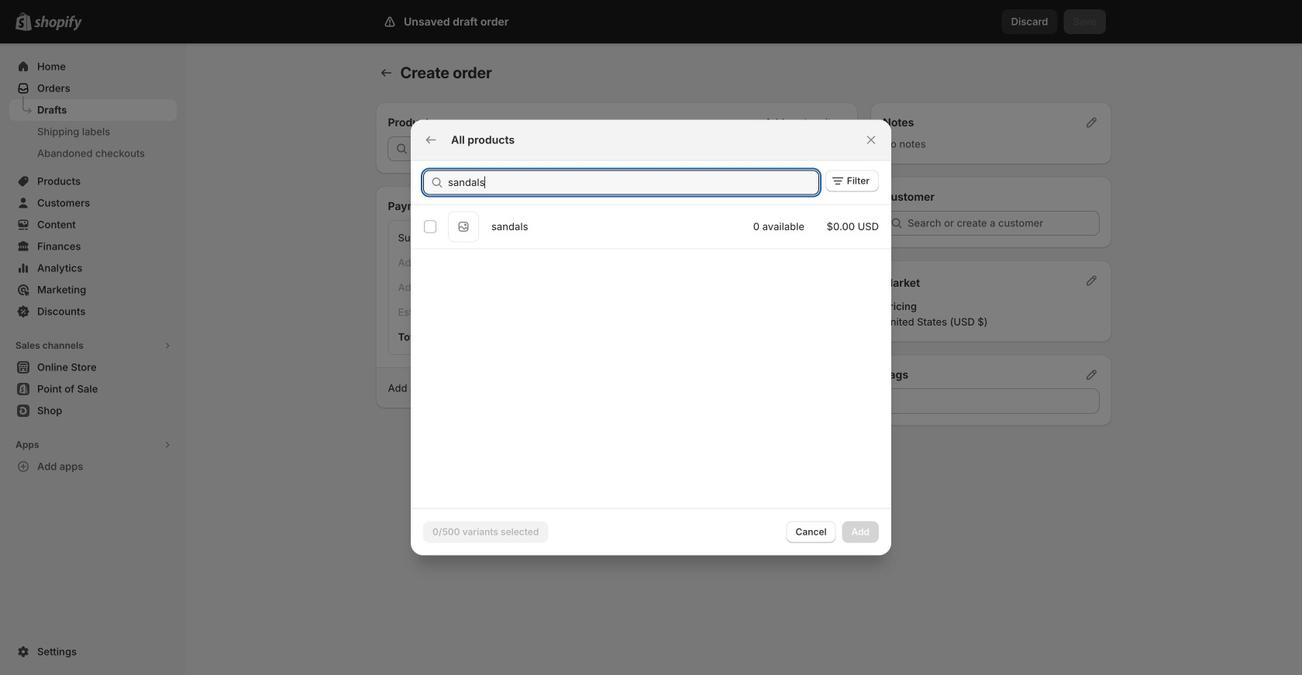 Task type: vqa. For each thing, say whether or not it's contained in the screenshot.
Search products TEXT BOX
yes



Task type: locate. For each thing, give the bounding box(es) containing it.
dialog
[[0, 120, 1303, 556]]

Search products text field
[[448, 170, 819, 195]]



Task type: describe. For each thing, give the bounding box(es) containing it.
shopify image
[[34, 15, 82, 31]]



